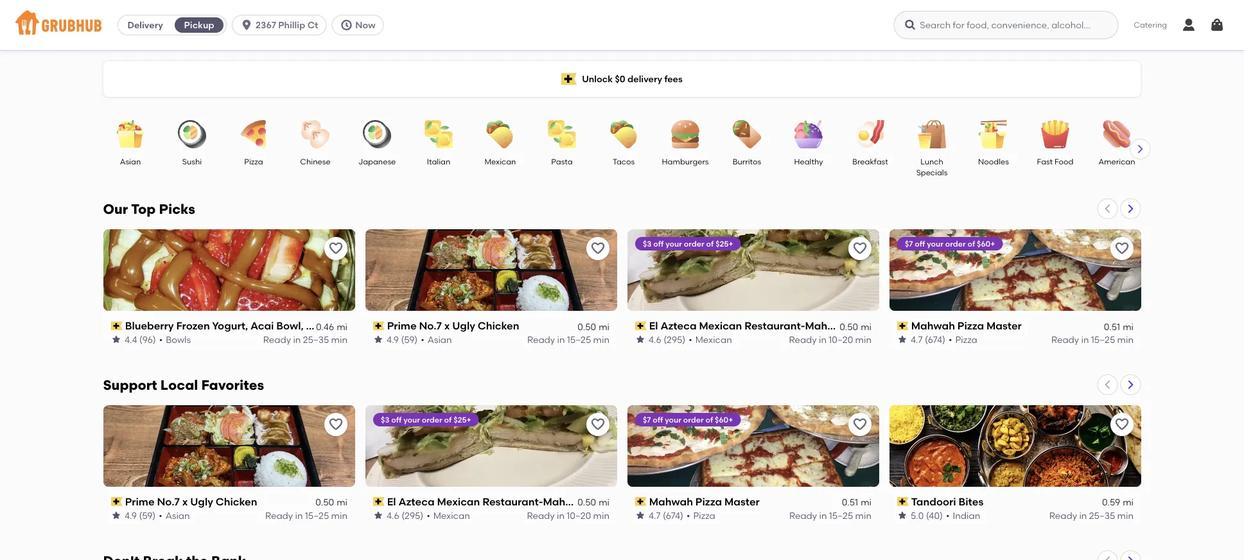 Task type: locate. For each thing, give the bounding box(es) containing it.
sushi image
[[169, 120, 214, 148]]

prime
[[387, 320, 416, 332], [125, 495, 154, 508]]

save this restaurant image
[[328, 241, 343, 256], [328, 417, 343, 432], [590, 417, 605, 432], [852, 417, 867, 432]]

now
[[355, 20, 375, 31]]

2367
[[256, 20, 276, 31]]

mahwah pizza master for the leftmost mahwah pizza master logo subscription pass icon
[[649, 495, 759, 508]]

subscription pass image for the star icon associated with blueberry frozen yogurt, acai bowl, smoothie and bubble tea  logo
[[111, 321, 122, 330]]

• pizza
[[948, 334, 977, 345], [686, 510, 715, 521]]

2 vertical spatial caret left icon image
[[1102, 555, 1113, 560]]

1 vertical spatial asian
[[427, 334, 452, 345]]

pickup button
[[172, 15, 226, 35]]

1 horizontal spatial mahwah pizza master logo image
[[889, 229, 1141, 311]]

star icon image for rightmost mahwah pizza master logo
[[897, 334, 907, 345]]

1 horizontal spatial $7 off your order of $60+
[[905, 239, 995, 248]]

0 vertical spatial asian
[[120, 157, 140, 166]]

in for tandoori bites logo
[[1079, 510, 1087, 521]]

0 horizontal spatial subscription pass image
[[373, 321, 384, 330]]

1 vertical spatial 0.51 mi
[[841, 497, 871, 508]]

0 horizontal spatial mahwah pizza master
[[649, 495, 759, 508]]

save this restaurant button
[[324, 237, 347, 260], [586, 237, 609, 260], [848, 237, 871, 260], [1110, 237, 1133, 260], [324, 413, 347, 436], [586, 413, 609, 436], [848, 413, 871, 436], [1110, 413, 1133, 436]]

ready in 25–35 min down the 0.59
[[1049, 510, 1133, 521]]

in for the leftmost mahwah pizza master logo
[[819, 510, 827, 521]]

min for the leftmost mahwah pizza master logo
[[855, 510, 871, 521]]

1 horizontal spatial • mexican
[[688, 334, 732, 345]]

$3 off your order of $25+
[[643, 239, 733, 248], [381, 415, 471, 424]]

1 horizontal spatial prime
[[387, 320, 416, 332]]

•
[[159, 334, 162, 345], [421, 334, 424, 345], [688, 334, 692, 345], [948, 334, 952, 345], [159, 510, 162, 521], [426, 510, 430, 521], [686, 510, 690, 521], [946, 510, 949, 521]]

bites
[[958, 495, 983, 508]]

el
[[649, 320, 658, 332], [387, 495, 396, 508]]

0 horizontal spatial (674)
[[662, 510, 683, 521]]

caret right icon image for the caret left icon related to support local favorites
[[1126, 380, 1136, 390]]

0 vertical spatial 4.6 (295)
[[648, 334, 685, 345]]

1 vertical spatial $25+
[[453, 415, 471, 424]]

mahwah
[[805, 320, 849, 332], [911, 320, 955, 332], [543, 495, 587, 508], [649, 495, 693, 508]]

no.7 for the topmost prime no.7 x ugly chicken logo
[[419, 320, 441, 332]]

1 vertical spatial mahwah pizza master logo image
[[627, 405, 879, 487]]

0 vertical spatial 4.7 (674)
[[910, 334, 945, 345]]

mi
[[336, 321, 347, 332], [598, 321, 609, 332], [860, 321, 871, 332], [1122, 321, 1133, 332], [336, 497, 347, 508], [598, 497, 609, 508], [860, 497, 871, 508], [1122, 497, 1133, 508]]

ct
[[307, 20, 318, 31]]

25–35 down the 0.59
[[1089, 510, 1115, 521]]

• mexican
[[688, 334, 732, 345], [426, 510, 470, 521]]

caret right icon image for first the caret left icon from the bottom
[[1126, 555, 1136, 560]]

tandoori bites
[[911, 495, 983, 508]]

mexican
[[484, 157, 516, 166], [699, 320, 742, 332], [695, 334, 732, 345], [437, 495, 480, 508], [433, 510, 470, 521]]

order for the leftmost mahwah pizza master logo
[[683, 415, 703, 424]]

ready for blueberry frozen yogurt, acai bowl, smoothie and bubble tea  logo
[[263, 334, 291, 345]]

(96)
[[139, 334, 156, 345]]

save this restaurant image
[[590, 241, 605, 256], [852, 241, 867, 256], [1114, 241, 1129, 256], [1114, 417, 1129, 432]]

0.50 mi for prime no.7 x ugly chicken logo to the bottom
[[315, 497, 347, 508]]

4.9 (59)
[[386, 334, 417, 345], [124, 510, 155, 521]]

1 vertical spatial 4.7 (674)
[[648, 510, 683, 521]]

1 horizontal spatial $25+
[[715, 239, 733, 248]]

ready in 15–25 min
[[527, 334, 609, 345], [1051, 334, 1133, 345], [265, 510, 347, 521], [789, 510, 871, 521]]

order for rightmost el azteca mexican restaurant-mahwah logo
[[684, 239, 704, 248]]

(59) for the topmost prime no.7 x ugly chicken logo
[[401, 334, 417, 345]]

prime no.7 x ugly chicken for prime no.7 x ugly chicken logo to the bottom
[[125, 495, 257, 508]]

ready in 25–35 min for frozen
[[263, 334, 347, 345]]

ready in 25–35 min
[[263, 334, 347, 345], [1049, 510, 1133, 521]]

pasta
[[551, 157, 572, 166]]

(59)
[[401, 334, 417, 345], [139, 510, 155, 521]]

tacos image
[[601, 120, 646, 148]]

1 vertical spatial $7 off your order of $60+
[[643, 415, 733, 424]]

our top picks
[[103, 201, 195, 217]]

1 vertical spatial 4.9
[[124, 510, 137, 521]]

0 horizontal spatial master
[[724, 495, 759, 508]]

1 horizontal spatial 0.51 mi
[[1104, 321, 1133, 332]]

1 horizontal spatial ready in 25–35 min
[[1049, 510, 1133, 521]]

25–35
[[303, 334, 329, 345], [1089, 510, 1115, 521]]

svg image
[[1181, 17, 1197, 33], [240, 19, 253, 31], [904, 19, 917, 31]]

$3
[[643, 239, 651, 248], [381, 415, 389, 424]]

japanese
[[358, 157, 395, 166]]

svg image inside now button
[[340, 19, 353, 31]]

0 horizontal spatial • pizza
[[686, 510, 715, 521]]

min for rightmost el azteca mexican restaurant-mahwah logo
[[855, 334, 871, 345]]

x
[[444, 320, 449, 332], [182, 495, 187, 508]]

italian
[[427, 157, 450, 166]]

healthy image
[[786, 120, 831, 148]]

1 vertical spatial $7
[[643, 415, 651, 424]]

$25+
[[715, 239, 733, 248], [453, 415, 471, 424]]

3 caret left icon image from the top
[[1102, 555, 1113, 560]]

1 horizontal spatial master
[[986, 320, 1021, 332]]

10–20 for the leftmost el azteca mexican restaurant-mahwah logo
[[566, 510, 591, 521]]

1 vertical spatial caret left icon image
[[1102, 380, 1113, 390]]

0 vertical spatial prime no.7 x ugly chicken logo image
[[365, 229, 617, 311]]

0 horizontal spatial $3 off your order of $25+
[[381, 415, 471, 424]]

0 horizontal spatial no.7
[[157, 495, 179, 508]]

0 vertical spatial (59)
[[401, 334, 417, 345]]

order
[[684, 239, 704, 248], [945, 239, 965, 248], [422, 415, 442, 424], [683, 415, 703, 424]]

0 vertical spatial restaurant-
[[744, 320, 805, 332]]

ugly for the topmost prime no.7 x ugly chicken logo
[[452, 320, 475, 332]]

off for the leftmost mahwah pizza master logo
[[652, 415, 663, 424]]

1 vertical spatial el
[[387, 495, 396, 508]]

ready in 25–35 min for bites
[[1049, 510, 1133, 521]]

1 horizontal spatial (59)
[[401, 334, 417, 345]]

15–25 for prime no.7 x ugly chicken logo to the bottom
[[305, 510, 329, 521]]

(295) for subscription pass image related to rightmost el azteca mexican restaurant-mahwah logo the star icon
[[663, 334, 685, 345]]

star icon image for prime no.7 x ugly chicken logo to the bottom
[[111, 510, 121, 521]]

0 horizontal spatial restaurant-
[[482, 495, 543, 508]]

chicken
[[477, 320, 519, 332], [215, 495, 257, 508]]

4.7
[[910, 334, 922, 345], [648, 510, 660, 521]]

american image
[[1094, 120, 1139, 148]]

25–35 down 0.46
[[303, 334, 329, 345]]

0 vertical spatial (295)
[[663, 334, 685, 345]]

0 vertical spatial 4.7
[[910, 334, 922, 345]]

1 vertical spatial (674)
[[662, 510, 683, 521]]

2 vertical spatial asian
[[165, 510, 190, 521]]

0 horizontal spatial prime no.7 x ugly chicken
[[125, 495, 257, 508]]

subscription pass image for rightmost mahwah pizza master logo
[[897, 321, 908, 330]]

0 vertical spatial ready in 25–35 min
[[263, 334, 347, 345]]

• asian
[[421, 334, 452, 345], [159, 510, 190, 521]]

0 vertical spatial azteca
[[660, 320, 696, 332]]

1 vertical spatial restaurant-
[[482, 495, 543, 508]]

restaurant-
[[744, 320, 805, 332], [482, 495, 543, 508]]

1 horizontal spatial • asian
[[421, 334, 452, 345]]

0 horizontal spatial 4.9 (59)
[[124, 510, 155, 521]]

1 vertical spatial 4.7
[[648, 510, 660, 521]]

pasta image
[[539, 120, 584, 148]]

mahwah pizza master logo image
[[889, 229, 1141, 311], [627, 405, 879, 487]]

4.9
[[386, 334, 399, 345], [124, 510, 137, 521]]

0 vertical spatial 4.9 (59)
[[386, 334, 417, 345]]

caret left icon image for our top picks
[[1102, 204, 1113, 214]]

1 horizontal spatial asian
[[165, 510, 190, 521]]

ready in 25–35 min down bowl,
[[263, 334, 347, 345]]

1 vertical spatial ready in 25–35 min
[[1049, 510, 1133, 521]]

breakfast image
[[847, 120, 892, 148]]

25–35 for frozen
[[303, 334, 329, 345]]

4.7 (674)
[[910, 334, 945, 345], [648, 510, 683, 521]]

italian image
[[416, 120, 461, 148]]

1 vertical spatial 10–20
[[566, 510, 591, 521]]

chicken for prime no.7 x ugly chicken logo to the bottom
[[215, 495, 257, 508]]

star icon image
[[111, 334, 121, 345], [373, 334, 383, 345], [635, 334, 645, 345], [897, 334, 907, 345], [111, 510, 121, 521], [373, 510, 383, 521], [635, 510, 645, 521], [897, 510, 907, 521]]

noodles image
[[971, 120, 1016, 148]]

subscription pass image for rightmost el azteca mexican restaurant-mahwah logo the star icon
[[635, 321, 646, 330]]

no.7
[[419, 320, 441, 332], [157, 495, 179, 508]]

off for the leftmost el azteca mexican restaurant-mahwah logo
[[391, 415, 401, 424]]

1 caret left icon image from the top
[[1102, 204, 1113, 214]]

0 horizontal spatial 0.51 mi
[[841, 497, 871, 508]]

master for the leftmost mahwah pizza master logo subscription pass icon
[[724, 495, 759, 508]]

• pizza for rightmost mahwah pizza master logo
[[948, 334, 977, 345]]

food
[[1054, 157, 1073, 166]]

caret left icon image
[[1102, 204, 1113, 214], [1102, 380, 1113, 390], [1102, 555, 1113, 560]]

0 vertical spatial 4.9
[[386, 334, 399, 345]]

pickup
[[184, 20, 214, 31]]

4.7 for the leftmost mahwah pizza master logo subscription pass icon
[[648, 510, 660, 521]]

0 horizontal spatial $3
[[381, 415, 389, 424]]

breakfast
[[852, 157, 888, 166]]

1 horizontal spatial prime no.7 x ugly chicken logo image
[[365, 229, 617, 311]]

1 vertical spatial $60+
[[715, 415, 733, 424]]

4.6
[[648, 334, 661, 345], [386, 510, 399, 521]]

0.50 mi for the leftmost el azteca mexican restaurant-mahwah logo
[[577, 497, 609, 508]]

1 horizontal spatial x
[[444, 320, 449, 332]]

1 horizontal spatial el
[[649, 320, 658, 332]]

2 caret left icon image from the top
[[1102, 380, 1113, 390]]

asian
[[120, 157, 140, 166], [427, 334, 452, 345], [165, 510, 190, 521]]

0 horizontal spatial (295)
[[401, 510, 423, 521]]

4.6 (295)
[[648, 334, 685, 345], [386, 510, 423, 521]]

0 vertical spatial ugly
[[452, 320, 475, 332]]

chinese image
[[293, 120, 338, 148]]

1 horizontal spatial 4.7
[[910, 334, 922, 345]]

0 vertical spatial mahwah pizza master logo image
[[889, 229, 1141, 311]]

star icon image for the leftmost mahwah pizza master logo
[[635, 510, 645, 521]]

0 horizontal spatial $60+
[[715, 415, 733, 424]]

1 horizontal spatial $3
[[643, 239, 651, 248]]

15–25 for rightmost mahwah pizza master logo
[[1091, 334, 1115, 345]]

mahwah pizza master
[[911, 320, 1021, 332], [649, 495, 759, 508]]

in for rightmost el azteca mexican restaurant-mahwah logo
[[819, 334, 826, 345]]

0 vertical spatial • mexican
[[688, 334, 732, 345]]

0.59
[[1102, 497, 1120, 508]]

1 vertical spatial master
[[724, 495, 759, 508]]

1 vertical spatial 4.6 (295)
[[386, 510, 423, 521]]

svg image inside 2367 phillip ct "button"
[[240, 19, 253, 31]]

in for the topmost prime no.7 x ugly chicken logo
[[557, 334, 565, 345]]

azteca
[[660, 320, 696, 332], [398, 495, 434, 508]]

1 vertical spatial 25–35
[[1089, 510, 1115, 521]]

picks
[[159, 201, 195, 217]]

1 horizontal spatial mahwah pizza master
[[911, 320, 1021, 332]]

top
[[131, 201, 156, 217]]

1 vertical spatial prime no.7 x ugly chicken
[[125, 495, 257, 508]]

0 horizontal spatial • asian
[[159, 510, 190, 521]]

4.9 for the topmost prime no.7 x ugly chicken logo
[[386, 334, 399, 345]]

subscription pass image
[[373, 321, 384, 330], [897, 321, 908, 330], [635, 497, 646, 506]]

5.0
[[910, 510, 924, 521]]

subscription pass image
[[111, 321, 122, 330], [635, 321, 646, 330], [111, 497, 122, 506], [373, 497, 384, 506], [897, 497, 908, 506]]

0 vertical spatial mahwah pizza master
[[911, 320, 1021, 332]]

1 horizontal spatial no.7
[[419, 320, 441, 332]]

support
[[103, 377, 157, 393]]

10–20
[[828, 334, 853, 345], [566, 510, 591, 521]]

1 vertical spatial no.7
[[157, 495, 179, 508]]

0 vertical spatial 0.51 mi
[[1104, 321, 1133, 332]]

1 horizontal spatial 10–20
[[828, 334, 853, 345]]

0.51 mi
[[1104, 321, 1133, 332], [841, 497, 871, 508]]

fast food image
[[1032, 120, 1077, 148]]

2 horizontal spatial subscription pass image
[[897, 321, 908, 330]]

25–35 for bites
[[1089, 510, 1115, 521]]

ready
[[263, 334, 291, 345], [527, 334, 555, 345], [789, 334, 816, 345], [1051, 334, 1079, 345], [265, 510, 293, 521], [527, 510, 554, 521], [789, 510, 817, 521], [1049, 510, 1077, 521]]

in
[[293, 334, 300, 345], [557, 334, 565, 345], [819, 334, 826, 345], [1081, 334, 1089, 345], [295, 510, 302, 521], [557, 510, 564, 521], [819, 510, 827, 521], [1079, 510, 1087, 521]]

prime no.7 x ugly chicken logo image
[[365, 229, 617, 311], [103, 405, 355, 487]]

min
[[331, 334, 347, 345], [593, 334, 609, 345], [855, 334, 871, 345], [1117, 334, 1133, 345], [331, 510, 347, 521], [593, 510, 609, 521], [855, 510, 871, 521], [1117, 510, 1133, 521]]

0 horizontal spatial azteca
[[398, 495, 434, 508]]

0 vertical spatial prime no.7 x ugly chicken
[[387, 320, 519, 332]]

ugly for prime no.7 x ugly chicken logo to the bottom
[[190, 495, 213, 508]]

2367 phillip ct
[[256, 20, 318, 31]]

order for rightmost mahwah pizza master logo
[[945, 239, 965, 248]]

0.51
[[1104, 321, 1120, 332], [841, 497, 858, 508]]

1 horizontal spatial 25–35
[[1089, 510, 1115, 521]]

15–25 for the leftmost mahwah pizza master logo
[[829, 510, 853, 521]]

ugly
[[452, 320, 475, 332], [190, 495, 213, 508]]

el azteca mexican restaurant-mahwah logo image
[[627, 229, 879, 311], [365, 405, 617, 487]]

chinese
[[300, 157, 330, 166]]

0.50 mi for rightmost el azteca mexican restaurant-mahwah logo
[[839, 321, 871, 332]]

0 horizontal spatial • mexican
[[426, 510, 470, 521]]

1 vertical spatial ugly
[[190, 495, 213, 508]]

1 vertical spatial x
[[182, 495, 187, 508]]

fast
[[1037, 157, 1052, 166]]

star icon image for rightmost el azteca mexican restaurant-mahwah logo
[[635, 334, 645, 345]]

support local favorites
[[103, 377, 264, 393]]

1 horizontal spatial $3 off your order of $25+
[[643, 239, 733, 248]]

caret right icon image
[[1135, 144, 1145, 154], [1126, 204, 1136, 214], [1126, 380, 1136, 390], [1126, 555, 1136, 560]]

0 vertical spatial caret left icon image
[[1102, 204, 1113, 214]]

tea
[[417, 320, 435, 332]]

caret right icon image for the caret left icon related to our top picks
[[1126, 204, 1136, 214]]

off
[[653, 239, 663, 248], [914, 239, 925, 248], [391, 415, 401, 424], [652, 415, 663, 424]]

x for subscription pass image associated with the star icon related to prime no.7 x ugly chicken logo to the bottom
[[182, 495, 187, 508]]

el azteca mexican restaurant-mahwah
[[649, 320, 849, 332], [387, 495, 587, 508]]

0 horizontal spatial 4.9
[[124, 510, 137, 521]]

0 horizontal spatial prime no.7 x ugly chicken logo image
[[103, 405, 355, 487]]

0 horizontal spatial $7
[[643, 415, 651, 424]]

0 vertical spatial prime
[[387, 320, 416, 332]]

1 horizontal spatial • pizza
[[948, 334, 977, 345]]

15–25
[[567, 334, 591, 345], [1091, 334, 1115, 345], [305, 510, 329, 521], [829, 510, 853, 521]]

$7 off your order of $60+
[[905, 239, 995, 248], [643, 415, 733, 424]]

ready for the leftmost mahwah pizza master logo
[[789, 510, 817, 521]]

1 vertical spatial (59)
[[139, 510, 155, 521]]

$7
[[905, 239, 913, 248], [643, 415, 651, 424]]

burritos
[[732, 157, 761, 166]]

delivery
[[127, 20, 163, 31]]

hamburgers
[[662, 157, 708, 166]]

$60+
[[977, 239, 995, 248], [715, 415, 733, 424]]

svg image
[[1209, 17, 1225, 33], [340, 19, 353, 31]]

15–25 for the topmost prime no.7 x ugly chicken logo
[[567, 334, 591, 345]]

• indian
[[946, 510, 980, 521]]

0 horizontal spatial $25+
[[453, 415, 471, 424]]

of
[[706, 239, 713, 248], [967, 239, 975, 248], [444, 415, 451, 424], [705, 415, 713, 424]]

0 horizontal spatial (59)
[[139, 510, 155, 521]]

2 horizontal spatial asian
[[427, 334, 452, 345]]



Task type: vqa. For each thing, say whether or not it's contained in the screenshot.
• Asian
yes



Task type: describe. For each thing, give the bounding box(es) containing it.
(674) for the leftmost mahwah pizza master logo subscription pass icon
[[662, 510, 683, 521]]

min for the leftmost el azteca mexican restaurant-mahwah logo
[[593, 510, 609, 521]]

Search for food, convenience, alcohol... search field
[[894, 11, 1118, 39]]

star icon image for tandoori bites logo
[[897, 510, 907, 521]]

tandoori bites logo image
[[889, 405, 1141, 487]]

acai
[[250, 320, 274, 332]]

10–20 for rightmost el azteca mexican restaurant-mahwah logo
[[828, 334, 853, 345]]

star icon image for the leftmost el azteca mexican restaurant-mahwah logo
[[373, 510, 383, 521]]

4.4 (96)
[[124, 334, 156, 345]]

(674) for subscription pass icon related to rightmost mahwah pizza master logo
[[924, 334, 945, 345]]

2367 phillip ct button
[[232, 15, 332, 35]]

star icon image for blueberry frozen yogurt, acai bowl, smoothie and bubble tea  logo
[[111, 334, 121, 345]]

tandoori
[[911, 495, 956, 508]]

0 vertical spatial ready in 10–20 min
[[789, 334, 871, 345]]

tacos
[[612, 157, 634, 166]]

in for blueberry frozen yogurt, acai bowl, smoothie and bubble tea  logo
[[293, 334, 300, 345]]

subscription pass image for the star icon for the leftmost el azteca mexican restaurant-mahwah logo
[[373, 497, 384, 506]]

(59) for prime no.7 x ugly chicken logo to the bottom
[[139, 510, 155, 521]]

1 horizontal spatial 4.6
[[648, 334, 661, 345]]

prime for the topmost prime no.7 x ugly chicken logo
[[387, 320, 416, 332]]

min for the topmost prime no.7 x ugly chicken logo
[[593, 334, 609, 345]]

mexican image
[[478, 120, 522, 148]]

delivery
[[627, 73, 662, 84]]

fees
[[664, 73, 683, 84]]

4.9 for prime no.7 x ugly chicken logo to the bottom
[[124, 510, 137, 521]]

ready for rightmost mahwah pizza master logo
[[1051, 334, 1079, 345]]

ready for the topmost prime no.7 x ugly chicken logo
[[527, 334, 555, 345]]

in for prime no.7 x ugly chicken logo to the bottom
[[295, 510, 302, 521]]

asian for prime no.7 x ugly chicken logo to the bottom
[[165, 510, 190, 521]]

order for the leftmost el azteca mexican restaurant-mahwah logo
[[422, 415, 442, 424]]

off for rightmost mahwah pizza master logo
[[914, 239, 925, 248]]

lunch
[[920, 157, 943, 166]]

phillip
[[278, 20, 305, 31]]

1 vertical spatial 0.51
[[841, 497, 858, 508]]

min for prime no.7 x ugly chicken logo to the bottom
[[331, 510, 347, 521]]

japanese image
[[354, 120, 399, 148]]

1 vertical spatial prime no.7 x ugly chicken logo image
[[103, 405, 355, 487]]

1 horizontal spatial 4.7 (674)
[[910, 334, 945, 345]]

delivery button
[[118, 15, 172, 35]]

lunch specials image
[[909, 120, 954, 148]]

0 vertical spatial $25+
[[715, 239, 733, 248]]

0 horizontal spatial asian
[[120, 157, 140, 166]]

subscription pass image for the star icon corresponding to tandoori bites logo
[[897, 497, 908, 506]]

ready for prime no.7 x ugly chicken logo to the bottom
[[265, 510, 293, 521]]

in for the leftmost el azteca mexican restaurant-mahwah logo
[[557, 510, 564, 521]]

restaurant- for the leftmost el azteca mexican restaurant-mahwah logo
[[482, 495, 543, 508]]

indian
[[952, 510, 980, 521]]

1 horizontal spatial el azteca mexican restaurant-mahwah logo image
[[627, 229, 879, 311]]

x for subscription pass icon related to the topmost prime no.7 x ugly chicken logo
[[444, 320, 449, 332]]

1 vertical spatial el azteca mexican restaurant-mahwah
[[387, 495, 587, 508]]

0 vertical spatial el azteca mexican restaurant-mahwah
[[649, 320, 849, 332]]

2 horizontal spatial svg image
[[1181, 17, 1197, 33]]

mahwah pizza master for subscription pass icon related to rightmost mahwah pizza master logo
[[911, 320, 1021, 332]]

0.46
[[316, 321, 334, 332]]

0 vertical spatial $3 off your order of $25+
[[643, 239, 733, 248]]

subscription pass image for the leftmost mahwah pizza master logo
[[635, 497, 646, 506]]

• pizza for the leftmost mahwah pizza master logo
[[686, 510, 715, 521]]

lunch specials
[[916, 157, 947, 177]]

subscription pass image for the star icon related to prime no.7 x ugly chicken logo to the bottom
[[111, 497, 122, 506]]

0.50 mi for the topmost prime no.7 x ugly chicken logo
[[577, 321, 609, 332]]

0 vertical spatial $60+
[[977, 239, 995, 248]]

min for rightmost mahwah pizza master logo
[[1117, 334, 1133, 345]]

bubble
[[379, 320, 415, 332]]

blueberry
[[125, 320, 173, 332]]

ready for the leftmost el azteca mexican restaurant-mahwah logo
[[527, 510, 554, 521]]

$0
[[615, 73, 625, 84]]

• bowls
[[159, 334, 190, 345]]

0 horizontal spatial el azteca mexican restaurant-mahwah logo image
[[365, 405, 617, 487]]

now button
[[332, 15, 389, 35]]

ready for rightmost el azteca mexican restaurant-mahwah logo
[[789, 334, 816, 345]]

asian for the topmost prime no.7 x ugly chicken logo
[[427, 334, 452, 345]]

star icon image for the topmost prime no.7 x ugly chicken logo
[[373, 334, 383, 345]]

0 horizontal spatial mahwah pizza master logo image
[[627, 405, 879, 487]]

$3 for the leftmost el azteca mexican restaurant-mahwah logo
[[381, 415, 389, 424]]

asian image
[[108, 120, 153, 148]]

master for subscription pass icon related to rightmost mahwah pizza master logo
[[986, 320, 1021, 332]]

and
[[356, 320, 376, 332]]

catering
[[1134, 20, 1167, 29]]

bowl,
[[276, 320, 303, 332]]

fast food
[[1037, 157, 1073, 166]]

4.9 (59) for prime no.7 x ugly chicken logo to the bottom
[[124, 510, 155, 521]]

prime no.7 x ugly chicken for the topmost prime no.7 x ugly chicken logo
[[387, 320, 519, 332]]

$7 for the leftmost mahwah pizza master logo
[[643, 415, 651, 424]]

yogurt,
[[212, 320, 248, 332]]

caret left icon image for support local favorites
[[1102, 380, 1113, 390]]

in for rightmost mahwah pizza master logo
[[1081, 334, 1089, 345]]

1 vertical spatial azteca
[[398, 495, 434, 508]]

no.7 for prime no.7 x ugly chicken logo to the bottom
[[157, 495, 179, 508]]

(295) for the star icon for the leftmost el azteca mexican restaurant-mahwah logo subscription pass image
[[401, 510, 423, 521]]

catering button
[[1125, 10, 1176, 40]]

1 horizontal spatial 4.6 (295)
[[648, 334, 685, 345]]

0 horizontal spatial $7 off your order of $60+
[[643, 415, 733, 424]]

0 horizontal spatial 4.6 (295)
[[386, 510, 423, 521]]

1 vertical spatial ready in 10–20 min
[[527, 510, 609, 521]]

0 horizontal spatial 4.6
[[386, 510, 399, 521]]

main navigation navigation
[[0, 0, 1244, 50]]

0.46 mi
[[316, 321, 347, 332]]

smoothie
[[306, 320, 354, 332]]

healthy
[[794, 157, 823, 166]]

favorites
[[201, 377, 264, 393]]

off for rightmost el azteca mexican restaurant-mahwah logo
[[653, 239, 663, 248]]

0.59 mi
[[1102, 497, 1133, 508]]

$7 for rightmost mahwah pizza master logo
[[905, 239, 913, 248]]

1 horizontal spatial svg image
[[1209, 17, 1225, 33]]

min for tandoori bites logo
[[1117, 510, 1133, 521]]

specials
[[916, 168, 947, 177]]

0 vertical spatial 0.51
[[1104, 321, 1120, 332]]

local
[[160, 377, 198, 393]]

subscription pass image for the topmost prime no.7 x ugly chicken logo
[[373, 321, 384, 330]]

bowls
[[166, 334, 190, 345]]

our
[[103, 201, 128, 217]]

ready for tandoori bites logo
[[1049, 510, 1077, 521]]

restaurant- for rightmost el azteca mexican restaurant-mahwah logo
[[744, 320, 805, 332]]

4.9 (59) for the topmost prime no.7 x ugly chicken logo
[[386, 334, 417, 345]]

4.4
[[124, 334, 137, 345]]

(40)
[[926, 510, 942, 521]]

prime for prime no.7 x ugly chicken logo to the bottom
[[125, 495, 154, 508]]

unlock $0 delivery fees
[[582, 73, 683, 84]]

• asian for the star icon related to prime no.7 x ugly chicken logo to the bottom
[[159, 510, 190, 521]]

blueberry frozen yogurt, acai bowl, smoothie and bubble tea
[[125, 320, 435, 332]]

grubhub plus flag logo image
[[561, 73, 577, 85]]

min for blueberry frozen yogurt, acai bowl, smoothie and bubble tea  logo
[[331, 334, 347, 345]]

pizza image
[[231, 120, 276, 148]]

noodles
[[978, 157, 1009, 166]]

burritos image
[[724, 120, 769, 148]]

0 horizontal spatial el
[[387, 495, 396, 508]]

$3 for rightmost el azteca mexican restaurant-mahwah logo
[[643, 239, 651, 248]]

5.0 (40)
[[910, 510, 942, 521]]

chicken for the topmost prime no.7 x ugly chicken logo
[[477, 320, 519, 332]]

blueberry frozen yogurt, acai bowl, smoothie and bubble tea  logo image
[[103, 229, 355, 311]]

1 horizontal spatial svg image
[[904, 19, 917, 31]]

unlock
[[582, 73, 613, 84]]

sushi
[[182, 157, 201, 166]]

american
[[1098, 157, 1135, 166]]

hamburgers image
[[662, 120, 707, 148]]

frozen
[[176, 320, 210, 332]]

4.7 for subscription pass icon related to rightmost mahwah pizza master logo
[[910, 334, 922, 345]]



